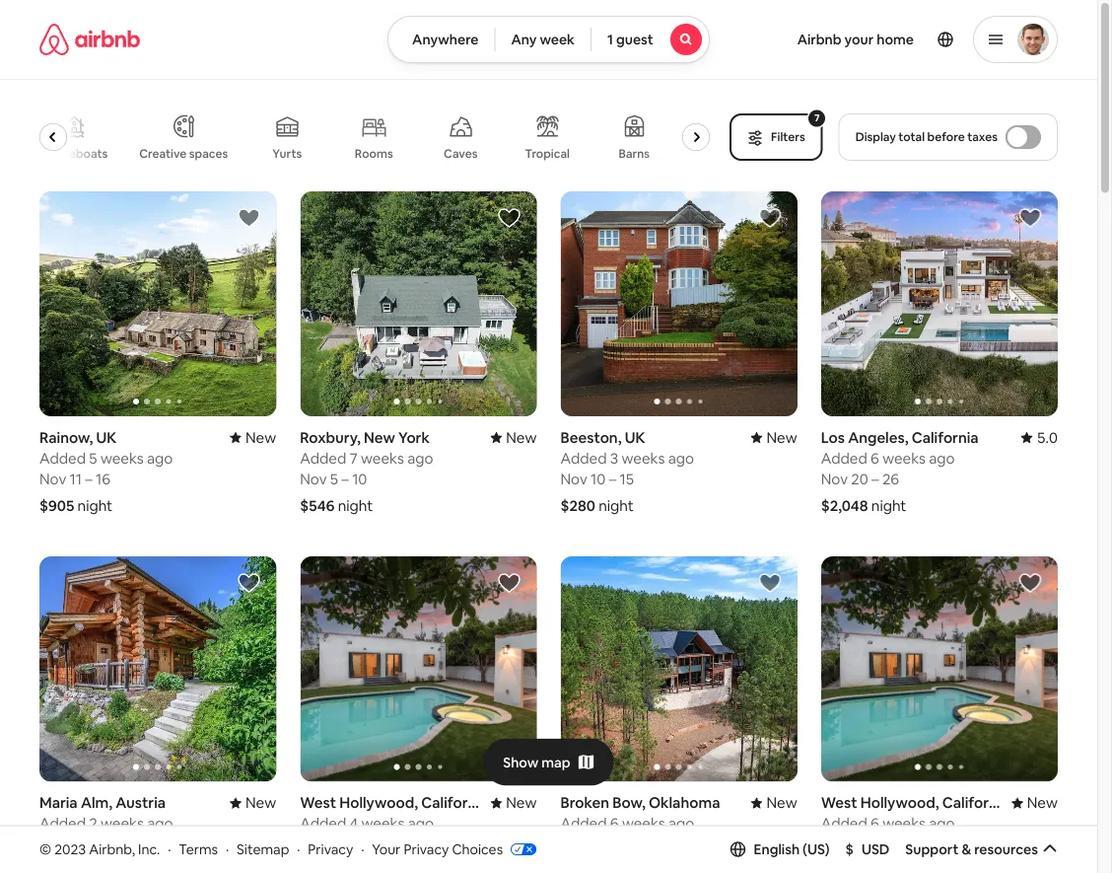 Task type: vqa. For each thing, say whether or not it's contained in the screenshot.


Task type: describe. For each thing, give the bounding box(es) containing it.
– inside added 4 weeks ago nov 13 – 18
[[348, 835, 355, 854]]

add to wishlist: roxbury, new york image
[[498, 206, 521, 230]]

ago inside beeston, uk added 3 weeks ago nov 10 – 15 $280 night
[[669, 449, 695, 468]]

– inside los angeles, california added 6 weeks ago nov 20 – 26 $2,048 night
[[872, 469, 880, 489]]

– inside added 6 weeks ago nov 13 – 19
[[870, 835, 877, 854]]

alm,
[[81, 793, 113, 813]]

add to wishlist: maria alm, austria image
[[237, 572, 261, 595]]

filters button
[[730, 113, 824, 161]]

ago inside added 6 weeks ago nov 13 – 19
[[930, 814, 956, 833]]

before
[[928, 129, 966, 145]]

– inside rainow, uk added 5 weeks ago nov 11 – 16 $905 night
[[85, 469, 93, 489]]

any week button
[[495, 16, 592, 63]]

show
[[503, 753, 539, 771]]

group for maria alm, austria
[[39, 557, 277, 782]]

new left the los
[[767, 428, 798, 447]]

add to wishlist: west hollywood, california image for added 6 weeks ago
[[1019, 572, 1043, 595]]

$2,048
[[822, 496, 869, 515]]

nov inside maria alm, austria added 2 weeks ago nov 4 – 9
[[39, 835, 66, 854]]

los
[[822, 428, 846, 447]]

$546
[[300, 496, 335, 515]]

bow,
[[613, 793, 646, 813]]

new up the sitemap link on the left
[[246, 793, 277, 813]]

6 for angeles,
[[871, 449, 880, 468]]

10 inside beeston, uk added 3 weeks ago nov 10 – 15 $280 night
[[591, 469, 606, 489]]

5 inside rainow, uk added 5 weeks ago nov 11 – 16 $905 night
[[89, 449, 97, 468]]

maria
[[39, 793, 78, 813]]

weeks inside maria alm, austria added 2 weeks ago nov 4 – 9
[[101, 814, 144, 833]]

show map button
[[484, 739, 614, 786]]

new place to stay image for rainow, uk added 5 weeks ago nov 11 – 16 $905 night
[[230, 428, 277, 447]]

ago inside 'broken bow, oklahoma added 6 weeks ago'
[[669, 814, 695, 833]]

new place to stay image for beeston, uk added 3 weeks ago nov 10 – 15 $280 night
[[751, 428, 798, 447]]

$
[[846, 840, 854, 858]]

anywhere
[[413, 31, 479, 48]]

houseboats
[[41, 146, 108, 161]]

creative
[[139, 146, 187, 161]]

6 inside added 6 weeks ago nov 13 – 19
[[871, 814, 880, 833]]

new up resources
[[1028, 793, 1059, 813]]

total
[[899, 129, 926, 145]]

oklahoma
[[649, 793, 721, 813]]

night inside roxbury, new york added 7 weeks ago nov 5 – 10 $546 night
[[338, 496, 373, 515]]

any
[[512, 31, 537, 48]]

airbnb,
[[89, 840, 135, 858]]

19
[[880, 835, 895, 854]]

broken
[[561, 793, 610, 813]]

your privacy choices link
[[372, 840, 537, 859]]

new place to stay image for added
[[1012, 793, 1059, 813]]

sitemap link
[[237, 840, 289, 858]]

&
[[962, 840, 972, 858]]

nov inside roxbury, new york added 7 weeks ago nov 5 – 10 $546 night
[[300, 469, 327, 489]]

austria
[[116, 793, 166, 813]]

night inside beeston, uk added 3 weeks ago nov 10 – 15 $280 night
[[599, 496, 634, 515]]

add to wishlist: rainow, uk image
[[237, 206, 261, 230]]

new place to stay image for broken
[[751, 793, 798, 813]]

added inside added 4 weeks ago nov 13 – 18
[[300, 814, 347, 833]]

2
[[89, 814, 97, 833]]

4 inside maria alm, austria added 2 weeks ago nov 4 – 9
[[70, 835, 78, 854]]

new up "english (us)" button
[[767, 793, 798, 813]]

your
[[845, 31, 874, 48]]

filters
[[772, 129, 806, 145]]

18
[[359, 835, 373, 854]]

group for beeston, uk
[[561, 191, 798, 417]]

– inside maria alm, austria added 2 weeks ago nov 4 – 9
[[81, 835, 89, 854]]

7
[[350, 449, 358, 468]]

new place to stay image for added 4 weeks ago nov 13 – 18
[[491, 793, 537, 813]]

california
[[912, 428, 979, 447]]

any week
[[512, 31, 575, 48]]

add to wishlist: beeston, uk image
[[759, 206, 782, 230]]

new left beeston,
[[506, 428, 537, 447]]

10 inside roxbury, new york added 7 weeks ago nov 5 – 10 $546 night
[[352, 469, 367, 489]]

weeks inside beeston, uk added 3 weeks ago nov 10 – 15 $280 night
[[622, 449, 665, 468]]

inc.
[[138, 840, 160, 858]]

13 for 4
[[330, 835, 345, 854]]

english (us) button
[[731, 840, 830, 858]]

1 guest button
[[591, 16, 710, 63]]

usd
[[862, 840, 890, 858]]

group containing houseboats
[[39, 99, 718, 176]]

weeks inside added 6 weeks ago nov 13 – 19
[[883, 814, 926, 833]]

1 privacy from the left
[[308, 840, 354, 858]]

16
[[96, 469, 111, 489]]

nov inside added 4 weeks ago nov 13 – 18
[[300, 835, 327, 854]]

spaces
[[189, 146, 228, 161]]

taxes
[[968, 129, 999, 145]]

added 6 weeks ago nov 13 – 19
[[822, 814, 956, 854]]

rainow,
[[39, 428, 93, 447]]

guest
[[617, 31, 654, 48]]

added inside los angeles, california added 6 weeks ago nov 20 – 26 $2,048 night
[[822, 449, 868, 468]]

3
[[611, 449, 619, 468]]

new left roxbury,
[[246, 428, 277, 447]]

added inside maria alm, austria added 2 weeks ago nov 4 – 9
[[39, 814, 86, 833]]

weeks inside los angeles, california added 6 weeks ago nov 20 – 26 $2,048 night
[[883, 449, 926, 468]]

– inside roxbury, new york added 7 weeks ago nov 5 – 10 $546 night
[[342, 469, 349, 489]]

support & resources button
[[906, 840, 1059, 858]]

5 inside roxbury, new york added 7 weeks ago nov 5 – 10 $546 night
[[330, 469, 339, 489]]

added inside rainow, uk added 5 weeks ago nov 11 – 16 $905 night
[[39, 449, 86, 468]]

beeston, uk added 3 weeks ago nov 10 – 15 $280 night
[[561, 428, 695, 515]]

maria alm, austria added 2 weeks ago nov 4 – 9
[[39, 793, 173, 854]]

9
[[92, 835, 101, 854]]

yurts
[[273, 146, 302, 161]]

week
[[540, 31, 575, 48]]

rooms
[[355, 146, 393, 161]]

rainow, uk added 5 weeks ago nov 11 – 16 $905 night
[[39, 428, 173, 515]]

ago inside maria alm, austria added 2 weeks ago nov 4 – 9
[[147, 814, 173, 833]]

roxbury, new york added 7 weeks ago nov 5 – 10 $546 night
[[300, 428, 434, 515]]



Task type: locate. For each thing, give the bounding box(es) containing it.
privacy link
[[308, 840, 354, 858]]

anywhere button
[[388, 16, 496, 63]]

1 add to wishlist: west hollywood, california image from the left
[[498, 572, 521, 595]]

weeks
[[101, 449, 144, 468], [361, 449, 404, 468], [622, 449, 665, 468], [883, 449, 926, 468], [101, 814, 144, 833], [362, 814, 405, 833], [622, 814, 666, 833], [883, 814, 926, 833]]

4 left 9
[[70, 835, 78, 854]]

– left 15
[[609, 469, 617, 489]]

nov right the sitemap link on the left
[[300, 835, 327, 854]]

$905
[[39, 496, 74, 515]]

weeks right the 7
[[361, 449, 404, 468]]

2 night from the left
[[338, 496, 373, 515]]

added inside beeston, uk added 3 weeks ago nov 10 – 15 $280 night
[[561, 449, 607, 468]]

1 13 from the left
[[330, 835, 345, 854]]

airbnb your home
[[798, 31, 915, 48]]

added 4 weeks ago nov 13 – 18
[[300, 814, 434, 854]]

nov left 20
[[822, 469, 849, 489]]

added down maria
[[39, 814, 86, 833]]

nov left the 11
[[39, 469, 66, 489]]

weeks up airbnb,
[[101, 814, 144, 833]]

group for broken bow, oklahoma
[[561, 557, 798, 782]]

weeks inside roxbury, new york added 7 weeks ago nov 5 – 10 $546 night
[[361, 449, 404, 468]]

· right terms
[[226, 840, 229, 858]]

1 horizontal spatial 4
[[350, 814, 358, 833]]

4 up privacy "link"
[[350, 814, 358, 833]]

weeks inside rainow, uk added 5 weeks ago nov 11 – 16 $905 night
[[101, 449, 144, 468]]

map
[[542, 753, 571, 771]]

add to wishlist: broken bow, oklahoma image
[[759, 572, 782, 595]]

1 uk from the left
[[96, 428, 117, 447]]

group
[[39, 99, 718, 176], [39, 191, 277, 417], [300, 191, 537, 417], [561, 191, 798, 417], [822, 191, 1059, 417], [39, 557, 277, 782], [300, 557, 537, 782], [561, 557, 798, 782], [822, 557, 1059, 782]]

0 horizontal spatial privacy
[[308, 840, 354, 858]]

group for los angeles, california
[[822, 191, 1059, 417]]

terms · sitemap · privacy
[[179, 840, 354, 858]]

1 horizontal spatial new place to stay image
[[751, 793, 798, 813]]

your
[[372, 840, 401, 858]]

add to wishlist: los angeles, california image
[[1019, 206, 1043, 230]]

roxbury,
[[300, 428, 361, 447]]

1 horizontal spatial uk
[[625, 428, 646, 447]]

1 10 from the left
[[352, 469, 367, 489]]

airbnb your home link
[[786, 19, 927, 60]]

1
[[608, 31, 614, 48]]

0 horizontal spatial 10
[[352, 469, 367, 489]]

add to wishlist: west hollywood, california image
[[498, 572, 521, 595], [1019, 572, 1043, 595]]

nov down maria
[[39, 835, 66, 854]]

weeks inside added 4 weeks ago nov 13 – 18
[[362, 814, 405, 833]]

new place to stay image left the los
[[751, 428, 798, 447]]

caves
[[444, 146, 478, 161]]

2023
[[54, 840, 86, 858]]

privacy right your
[[404, 840, 449, 858]]

5.0 out of 5 average rating image
[[1022, 428, 1059, 447]]

added down the los
[[822, 449, 868, 468]]

weeks up 19 at the bottom
[[883, 814, 926, 833]]

night inside rainow, uk added 5 weeks ago nov 11 – 16 $905 night
[[77, 496, 113, 515]]

weeks up your
[[362, 814, 405, 833]]

5.0
[[1038, 428, 1059, 447]]

home
[[877, 31, 915, 48]]

added up privacy "link"
[[300, 814, 347, 833]]

13
[[330, 835, 345, 854], [852, 835, 866, 854]]

los angeles, california added 6 weeks ago nov 20 – 26 $2,048 night
[[822, 428, 979, 515]]

– left 18
[[348, 835, 355, 854]]

new down show
[[506, 793, 537, 813]]

uk inside beeston, uk added 3 weeks ago nov 10 – 15 $280 night
[[625, 428, 646, 447]]

added down roxbury,
[[300, 449, 347, 468]]

profile element
[[734, 0, 1059, 79]]

– down roxbury,
[[342, 469, 349, 489]]

0 horizontal spatial 13
[[330, 835, 345, 854]]

4 inside added 4 weeks ago nov 13 – 18
[[350, 814, 358, 833]]

nov inside los angeles, california added 6 weeks ago nov 20 – 26 $2,048 night
[[822, 469, 849, 489]]

0 vertical spatial 5
[[89, 449, 97, 468]]

6 inside los angeles, california added 6 weeks ago nov 20 – 26 $2,048 night
[[871, 449, 880, 468]]

uk
[[96, 428, 117, 447], [625, 428, 646, 447]]

new place to stay image up resources
[[1012, 793, 1059, 813]]

– inside beeston, uk added 3 weeks ago nov 10 – 15 $280 night
[[609, 469, 617, 489]]

1 horizontal spatial 5
[[330, 469, 339, 489]]

add to wishlist: west hollywood, california image for added 4 weeks ago
[[498, 572, 521, 595]]

0 horizontal spatial new place to stay image
[[491, 428, 537, 447]]

0 horizontal spatial 4
[[70, 835, 78, 854]]

privacy left 18
[[308, 840, 354, 858]]

none search field containing anywhere
[[388, 16, 710, 63]]

1 night from the left
[[77, 496, 113, 515]]

display total before taxes
[[856, 129, 999, 145]]

6 up usd
[[871, 814, 880, 833]]

· left privacy "link"
[[297, 840, 300, 858]]

2 uk from the left
[[625, 428, 646, 447]]

ago inside rainow, uk added 5 weeks ago nov 11 – 16 $905 night
[[147, 449, 173, 468]]

added down rainow,
[[39, 449, 86, 468]]

– left 26
[[872, 469, 880, 489]]

10 down the 7
[[352, 469, 367, 489]]

6 inside 'broken bow, oklahoma added 6 weeks ago'
[[611, 814, 619, 833]]

english
[[754, 840, 800, 858]]

uk right rainow,
[[96, 428, 117, 447]]

6
[[871, 449, 880, 468], [611, 814, 619, 833], [871, 814, 880, 833]]

creative spaces
[[139, 146, 228, 161]]

added inside roxbury, new york added 7 weeks ago nov 5 – 10 $546 night
[[300, 449, 347, 468]]

beeston,
[[561, 428, 622, 447]]

0 horizontal spatial 5
[[89, 449, 97, 468]]

display
[[856, 129, 897, 145]]

weeks up 16
[[101, 449, 144, 468]]

13 inside added 6 weeks ago nov 13 – 19
[[852, 835, 866, 854]]

privacy
[[308, 840, 354, 858], [404, 840, 449, 858]]

1 horizontal spatial 10
[[591, 469, 606, 489]]

group for roxbury, new york
[[300, 191, 537, 417]]

added down beeston,
[[561, 449, 607, 468]]

©
[[39, 840, 51, 858]]

new
[[246, 428, 277, 447], [364, 428, 395, 447], [506, 428, 537, 447], [767, 428, 798, 447], [246, 793, 277, 813], [506, 793, 537, 813], [767, 793, 798, 813], [1028, 793, 1059, 813]]

10
[[352, 469, 367, 489], [591, 469, 606, 489]]

1 horizontal spatial privacy
[[404, 840, 449, 858]]

5 up 16
[[89, 449, 97, 468]]

tropical
[[526, 146, 570, 161]]

– right the 11
[[85, 469, 93, 489]]

ago inside roxbury, new york added 7 weeks ago nov 5 – 10 $546 night
[[408, 449, 434, 468]]

broken bow, oklahoma added 6 weeks ago
[[561, 793, 721, 833]]

terms
[[179, 840, 218, 858]]

night down 15
[[599, 496, 634, 515]]

None search field
[[388, 16, 710, 63]]

nov inside rainow, uk added 5 weeks ago nov 11 – 16 $905 night
[[39, 469, 66, 489]]

4 night from the left
[[872, 496, 907, 515]]

0 horizontal spatial uk
[[96, 428, 117, 447]]

3 night from the left
[[599, 496, 634, 515]]

$ usd
[[846, 840, 890, 858]]

support
[[906, 840, 960, 858]]

new place to stay image left roxbury,
[[230, 428, 277, 447]]

sitemap
[[237, 840, 289, 858]]

0 horizontal spatial add to wishlist: west hollywood, california image
[[498, 572, 521, 595]]

uk for rainow, uk
[[96, 428, 117, 447]]

english (us)
[[754, 840, 830, 858]]

·
[[168, 840, 171, 858], [226, 840, 229, 858], [297, 840, 300, 858], [361, 840, 364, 858]]

2 · from the left
[[226, 840, 229, 858]]

nov left usd
[[822, 835, 849, 854]]

2 horizontal spatial new place to stay image
[[1012, 793, 1059, 813]]

night down 26
[[872, 496, 907, 515]]

10 left 15
[[591, 469, 606, 489]]

1 horizontal spatial add to wishlist: west hollywood, california image
[[1019, 572, 1043, 595]]

uk inside rainow, uk added 5 weeks ago nov 11 – 16 $905 night
[[96, 428, 117, 447]]

1 vertical spatial 5
[[330, 469, 339, 489]]

– left 9
[[81, 835, 89, 854]]

· left your
[[361, 840, 364, 858]]

ago inside added 4 weeks ago nov 13 – 18
[[408, 814, 434, 833]]

terms link
[[179, 840, 218, 858]]

new place to stay image up english
[[751, 793, 798, 813]]

new left york
[[364, 428, 395, 447]]

6 down angeles,
[[871, 449, 880, 468]]

$280
[[561, 496, 596, 515]]

new inside roxbury, new york added 7 weeks ago nov 5 – 10 $546 night
[[364, 428, 395, 447]]

1 · from the left
[[168, 840, 171, 858]]

4 · from the left
[[361, 840, 364, 858]]

display total before taxes button
[[839, 113, 1059, 161]]

15
[[620, 469, 634, 489]]

new place to stay image up the sitemap link on the left
[[230, 793, 277, 813]]

nov up $280
[[561, 469, 588, 489]]

3 · from the left
[[297, 840, 300, 858]]

new place to stay image left beeston,
[[491, 428, 537, 447]]

group for rainow, uk
[[39, 191, 277, 417]]

6 down bow,
[[611, 814, 619, 833]]

added down "broken"
[[561, 814, 607, 833]]

weeks up 26
[[883, 449, 926, 468]]

13 for 6
[[852, 835, 866, 854]]

york
[[399, 428, 430, 447]]

ago inside los angeles, california added 6 weeks ago nov 20 – 26 $2,048 night
[[930, 449, 956, 468]]

nov
[[39, 469, 66, 489], [300, 469, 327, 489], [561, 469, 588, 489], [822, 469, 849, 489], [39, 835, 66, 854], [300, 835, 327, 854], [822, 835, 849, 854]]

weeks inside 'broken bow, oklahoma added 6 weeks ago'
[[622, 814, 666, 833]]

(us)
[[803, 840, 830, 858]]

night
[[77, 496, 113, 515], [338, 496, 373, 515], [599, 496, 634, 515], [872, 496, 907, 515]]

1 horizontal spatial 13
[[852, 835, 866, 854]]

night down 16
[[77, 496, 113, 515]]

nov up $546
[[300, 469, 327, 489]]

· right inc. at left bottom
[[168, 840, 171, 858]]

© 2023 airbnb, inc. ·
[[39, 840, 171, 858]]

uk for beeston, uk
[[625, 428, 646, 447]]

1 guest
[[608, 31, 654, 48]]

night inside los angeles, california added 6 weeks ago nov 20 – 26 $2,048 night
[[872, 496, 907, 515]]

airbnb
[[798, 31, 842, 48]]

13 left 19 at the bottom
[[852, 835, 866, 854]]

uk up 15
[[625, 428, 646, 447]]

weeks up 15
[[622, 449, 665, 468]]

13 inside added 4 weeks ago nov 13 – 18
[[330, 835, 345, 854]]

new place to stay image down show
[[491, 793, 537, 813]]

13 left 18
[[330, 835, 345, 854]]

20
[[852, 469, 869, 489]]

nov inside beeston, uk added 3 weeks ago nov 10 – 15 $280 night
[[561, 469, 588, 489]]

added inside 'broken bow, oklahoma added 6 weeks ago'
[[561, 814, 607, 833]]

6 for bow,
[[611, 814, 619, 833]]

1 vertical spatial 4
[[70, 835, 78, 854]]

2 10 from the left
[[591, 469, 606, 489]]

2 13 from the left
[[852, 835, 866, 854]]

5 up $546
[[330, 469, 339, 489]]

show map
[[503, 753, 571, 771]]

– left 19 at the bottom
[[870, 835, 877, 854]]

nov inside added 6 weeks ago nov 13 – 19
[[822, 835, 849, 854]]

night right $546
[[338, 496, 373, 515]]

11
[[70, 469, 82, 489]]

added inside added 6 weeks ago nov 13 – 19
[[822, 814, 868, 833]]

added
[[39, 449, 86, 468], [300, 449, 347, 468], [561, 449, 607, 468], [822, 449, 868, 468], [39, 814, 86, 833], [300, 814, 347, 833], [561, 814, 607, 833], [822, 814, 868, 833]]

choices
[[452, 840, 503, 858]]

0 vertical spatial 4
[[350, 814, 358, 833]]

new place to stay image
[[230, 428, 277, 447], [751, 428, 798, 447], [230, 793, 277, 813], [491, 793, 537, 813]]

barns
[[619, 146, 650, 161]]

resources
[[975, 840, 1039, 858]]

2 privacy from the left
[[404, 840, 449, 858]]

your privacy choices
[[372, 840, 503, 858]]

angeles,
[[849, 428, 909, 447]]

26
[[883, 469, 900, 489]]

weeks down bow,
[[622, 814, 666, 833]]

new place to stay image
[[491, 428, 537, 447], [751, 793, 798, 813], [1012, 793, 1059, 813]]

2 add to wishlist: west hollywood, california image from the left
[[1019, 572, 1043, 595]]

support & resources
[[906, 840, 1039, 858]]

ago
[[147, 449, 173, 468], [408, 449, 434, 468], [669, 449, 695, 468], [930, 449, 956, 468], [147, 814, 173, 833], [408, 814, 434, 833], [669, 814, 695, 833], [930, 814, 956, 833]]

added up '$'
[[822, 814, 868, 833]]

4
[[350, 814, 358, 833], [70, 835, 78, 854]]



